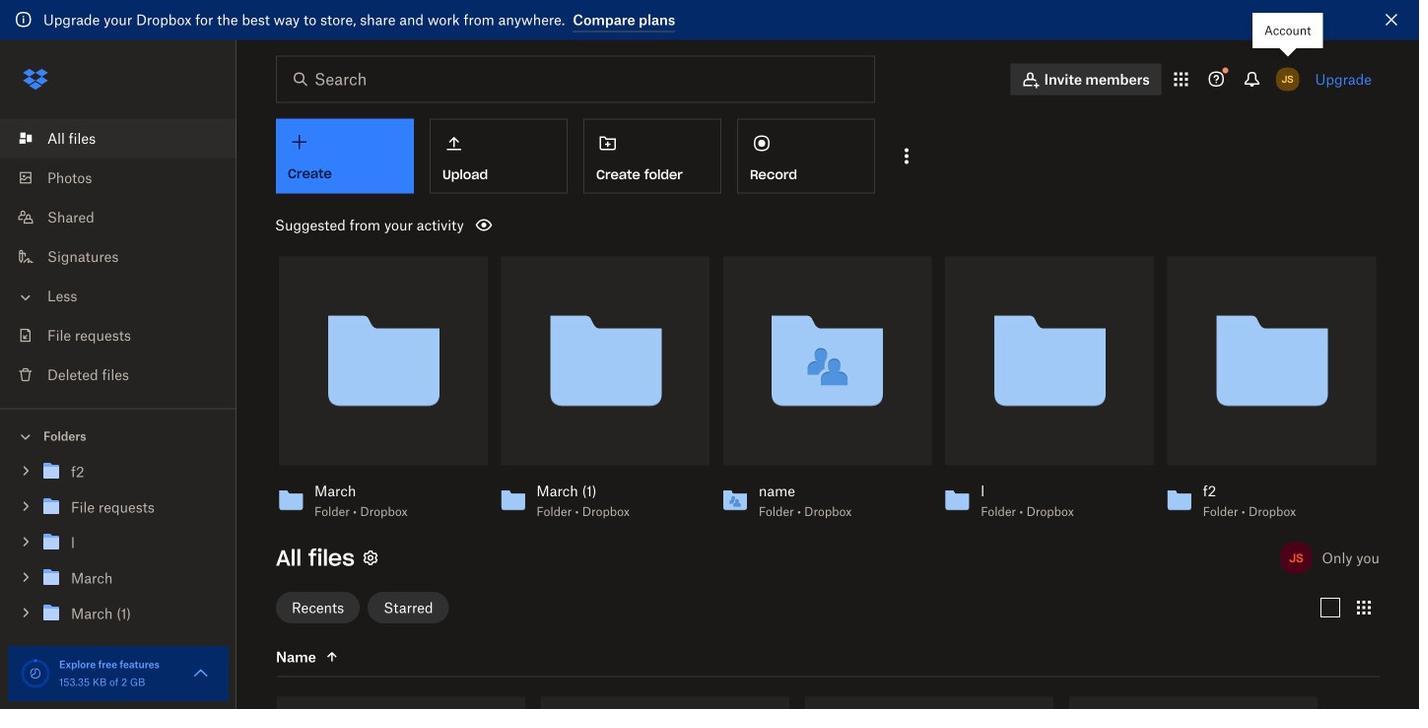 Task type: describe. For each thing, give the bounding box(es) containing it.
quota usage image
[[20, 658, 51, 690]]

folder, l row
[[805, 697, 1054, 710]]

folder, file requests row
[[541, 697, 790, 710]]



Task type: vqa. For each thing, say whether or not it's contained in the screenshot.
Folder name input text box at the top
no



Task type: locate. For each thing, give the bounding box(es) containing it.
alert
[[0, 0, 1419, 40]]

dropbox image
[[16, 60, 55, 99]]

group
[[0, 450, 237, 682]]

less image
[[16, 288, 35, 308]]

folder, march row
[[1069, 697, 1318, 710]]

list
[[0, 107, 237, 409]]

Search in folder "Dropbox" text field
[[314, 68, 834, 91]]

folder settings image
[[359, 546, 382, 570]]

list item
[[0, 119, 237, 158]]

folder, f2 row
[[277, 697, 525, 710]]

quota usage progress bar
[[20, 658, 51, 690]]



